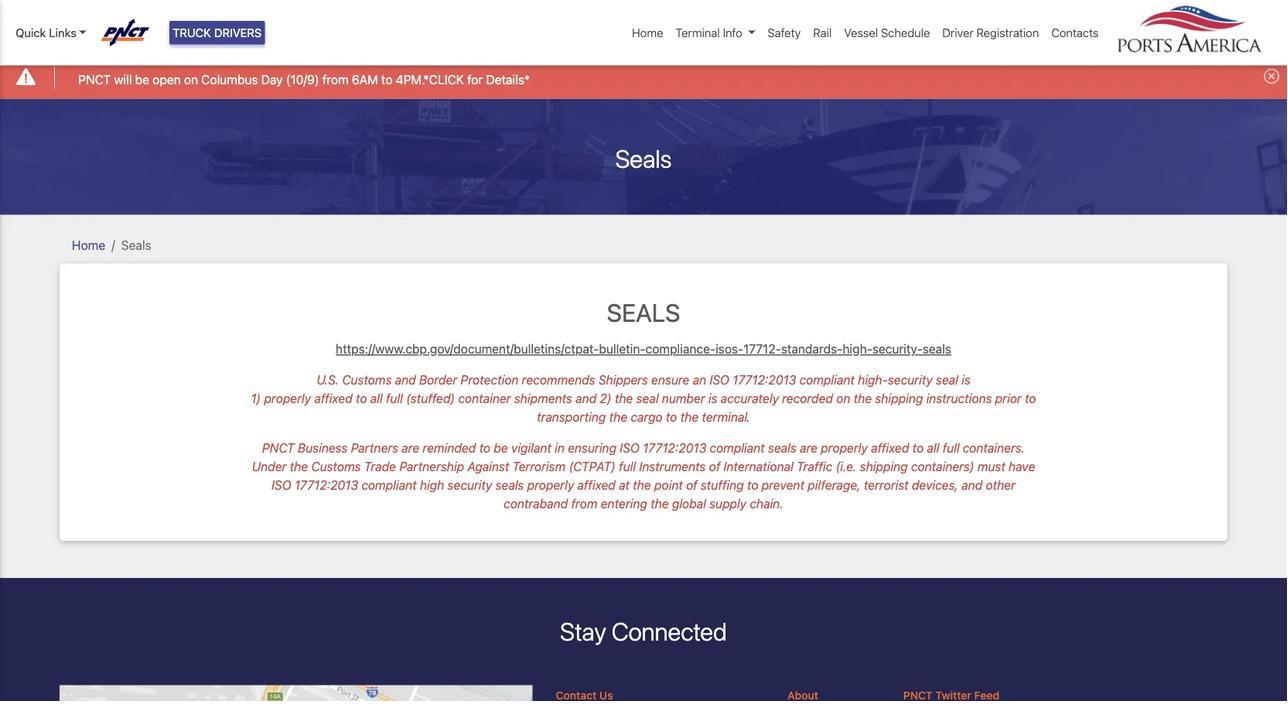 Task type: describe. For each thing, give the bounding box(es) containing it.
recorded
[[782, 391, 833, 406]]

rail link
[[807, 18, 838, 48]]

recommends
[[522, 373, 596, 387]]

will
[[114, 72, 132, 87]]

the right under
[[290, 459, 308, 474]]

2 vertical spatial properly
[[527, 478, 574, 493]]

to up containers)
[[913, 441, 924, 455]]

0 horizontal spatial of
[[686, 478, 698, 493]]

quick
[[15, 26, 46, 39]]

1 horizontal spatial is
[[962, 373, 971, 387]]

1 vertical spatial home link
[[72, 238, 105, 252]]

the down number
[[681, 410, 699, 424]]

high
[[420, 478, 444, 493]]

0 vertical spatial home link
[[626, 18, 670, 48]]

instructions
[[927, 391, 992, 406]]

quick links
[[15, 26, 77, 39]]

1)
[[251, 391, 261, 406]]

details*
[[486, 72, 530, 87]]

prior
[[996, 391, 1022, 406]]

other
[[986, 478, 1016, 493]]

an
[[693, 373, 707, 387]]

international
[[724, 459, 794, 474]]

number
[[662, 391, 705, 406]]

terrorist
[[864, 478, 909, 493]]

pilferage,
[[808, 478, 861, 493]]

0 vertical spatial home
[[632, 26, 663, 39]]

0 vertical spatial high-
[[843, 342, 873, 356]]

accurately
[[721, 391, 779, 406]]

against
[[468, 459, 509, 474]]

cargo
[[631, 410, 663, 424]]

under
[[252, 459, 287, 474]]

info
[[723, 26, 743, 39]]

to right prior
[[1025, 391, 1037, 406]]

1 vertical spatial seals
[[121, 238, 151, 252]]

2 horizontal spatial seals
[[923, 342, 952, 356]]

trade
[[364, 459, 396, 474]]

the right recorded
[[854, 391, 872, 406]]

0 horizontal spatial seals
[[496, 478, 524, 493]]

open
[[153, 72, 181, 87]]

4pm.*click
[[396, 72, 464, 87]]

2)
[[600, 391, 612, 406]]

the down 2)
[[609, 410, 628, 424]]

drivers
[[214, 26, 262, 39]]

isos-
[[716, 342, 744, 356]]

terminal.
[[702, 410, 751, 424]]

ensuring
[[568, 441, 617, 455]]

columbus
[[201, 72, 258, 87]]

pnct will be open on columbus day (10/9) from 6am to 4pm.*click for details*
[[78, 72, 530, 87]]

pnct will be open on columbus day (10/9) from 6am to 4pm.*click for details* link
[[78, 70, 530, 89]]

iso inside 'u.s. customs and border protection recommends shippers ensure an iso 17712:2013 compliant high-security seal is 1) properly affixed to all full (stuffed) container shipments and 2) the seal number is accurately recorded on the shipping instructions              prior to transporting the cargo to the terminal.'
[[710, 373, 730, 387]]

1 vertical spatial properly
[[821, 441, 868, 455]]

2 vertical spatial iso
[[272, 478, 291, 493]]

u.s. customs and border protection recommends shippers ensure an iso 17712:2013 compliant high-security seal is 1) properly affixed to all full (stuffed) container shipments and 2) the seal number is accurately recorded on the shipping instructions              prior to transporting the cargo to the terminal.
[[251, 373, 1037, 424]]

6am
[[352, 72, 378, 87]]

properly inside 'u.s. customs and border protection recommends shippers ensure an iso 17712:2013 compliant high-security seal is 1) properly affixed to all full (stuffed) container shipments and 2) the seal number is accurately recorded on the shipping instructions              prior to transporting the cargo to the terminal.'
[[264, 391, 311, 406]]

quick links link
[[15, 24, 86, 41]]

all inside 'u.s. customs and border protection recommends shippers ensure an iso 17712:2013 compliant high-security seal is 1) properly affixed to all full (stuffed) container shipments and 2) the seal number is accurately recorded on the shipping instructions              prior to transporting the cargo to the terminal.'
[[370, 391, 383, 406]]

vessel schedule link
[[838, 18, 937, 48]]

rail
[[814, 26, 832, 39]]

(ctpat)
[[569, 459, 616, 474]]

on inside alert
[[184, 72, 198, 87]]

vessel schedule
[[844, 26, 930, 39]]

business
[[298, 441, 348, 455]]

terminal info link
[[670, 18, 762, 48]]

https://www.cbp.gov/document/bulletins/ctpat-bulletin-compliance-isos-17712-standards-high-security-seals
[[336, 342, 952, 356]]

customs inside 'pnct business partners are reminded to be vigilant in ensuring iso 17712:2013 compliant seals are properly affixed to all full containers. under the customs trade partnership against terrorism (ctpat) full instruments of international traffic (i.e. shipping containers)              must have iso 17712:2013 compliant high security seals properly affixed at the point of stuffing to prevent pilferage, terrorist devices,              and other contraband from entering the global supply chain.'
[[311, 459, 361, 474]]

stuffing
[[701, 478, 744, 493]]

containers.
[[963, 441, 1025, 455]]

1 vertical spatial home
[[72, 238, 105, 252]]

1 vertical spatial and
[[576, 391, 597, 406]]

ensure
[[652, 373, 690, 387]]

instruments
[[639, 459, 706, 474]]

0 vertical spatial seal
[[936, 373, 959, 387]]

truck
[[173, 26, 211, 39]]

prevent
[[762, 478, 805, 493]]

2 are from the left
[[800, 441, 818, 455]]

for
[[467, 72, 483, 87]]

17712-
[[744, 342, 782, 356]]

in
[[555, 441, 565, 455]]

chain.
[[750, 496, 784, 511]]

1 vertical spatial seal
[[636, 391, 659, 406]]

registration
[[977, 26, 1040, 39]]

standards-
[[782, 342, 843, 356]]

to down 'international'
[[747, 478, 759, 493]]

security-
[[873, 342, 923, 356]]

be inside alert
[[135, 72, 149, 87]]

vigilant
[[511, 441, 552, 455]]

(10/9)
[[286, 72, 319, 87]]

stay
[[560, 617, 606, 646]]

point
[[655, 478, 683, 493]]

truck drivers link
[[169, 21, 265, 44]]

1 horizontal spatial of
[[709, 459, 721, 474]]

0 vertical spatial and
[[395, 373, 416, 387]]

u.s.
[[317, 373, 339, 387]]

traffic
[[797, 459, 833, 474]]

supply
[[710, 496, 747, 511]]

stay connected
[[560, 617, 727, 646]]

bulletin-
[[599, 342, 646, 356]]

to down number
[[666, 410, 677, 424]]



Task type: locate. For each thing, give the bounding box(es) containing it.
iso
[[710, 373, 730, 387], [620, 441, 640, 455], [272, 478, 291, 493]]

1 are from the left
[[402, 441, 420, 455]]

devices,
[[912, 478, 959, 493]]

0 horizontal spatial affixed
[[314, 391, 353, 406]]

is up 'instructions'
[[962, 373, 971, 387]]

0 vertical spatial on
[[184, 72, 198, 87]]

and left 2)
[[576, 391, 597, 406]]

all inside 'pnct business partners are reminded to be vigilant in ensuring iso 17712:2013 compliant seals are properly affixed to all full containers. under the customs trade partnership against terrorism (ctpat) full instruments of international traffic (i.e. shipping containers)              must have iso 17712:2013 compliant high security seals properly affixed at the point of stuffing to prevent pilferage, terrorist devices,              and other contraband from entering the global supply chain.'
[[927, 441, 940, 455]]

at
[[619, 478, 630, 493]]

pnct left 'will'
[[78, 72, 111, 87]]

iso right an
[[710, 373, 730, 387]]

1 vertical spatial compliant
[[710, 441, 765, 455]]

2 horizontal spatial full
[[943, 441, 960, 455]]

on right 'open'
[[184, 72, 198, 87]]

1 horizontal spatial all
[[927, 441, 940, 455]]

containers)
[[911, 459, 975, 474]]

terminal
[[676, 26, 720, 39]]

0 horizontal spatial seal
[[636, 391, 659, 406]]

17712:2013 inside 'u.s. customs and border protection recommends shippers ensure an iso 17712:2013 compliant high-security seal is 1) properly affixed to all full (stuffed) container shipments and 2) the seal number is accurately recorded on the shipping instructions              prior to transporting the cargo to the terminal.'
[[733, 373, 797, 387]]

1 vertical spatial of
[[686, 478, 698, 493]]

truck drivers
[[173, 26, 262, 39]]

driver registration link
[[937, 18, 1046, 48]]

of
[[709, 459, 721, 474], [686, 478, 698, 493]]

shipping inside 'u.s. customs and border protection recommends shippers ensure an iso 17712:2013 compliant high-security seal is 1) properly affixed to all full (stuffed) container shipments and 2) the seal number is accurately recorded on the shipping instructions              prior to transporting the cargo to the terminal.'
[[875, 391, 923, 406]]

0 vertical spatial pnct
[[78, 72, 111, 87]]

1 vertical spatial 17712:2013
[[643, 441, 707, 455]]

to right 6am
[[381, 72, 393, 87]]

1 horizontal spatial iso
[[620, 441, 640, 455]]

0 vertical spatial affixed
[[314, 391, 353, 406]]

affixed down "u.s."
[[314, 391, 353, 406]]

close image
[[1264, 68, 1280, 84]]

full inside 'u.s. customs and border protection recommends shippers ensure an iso 17712:2013 compliant high-security seal is 1) properly affixed to all full (stuffed) container shipments and 2) the seal number is accurately recorded on the shipping instructions              prior to transporting the cargo to the terminal.'
[[386, 391, 403, 406]]

1 vertical spatial shipping
[[860, 459, 908, 474]]

1 horizontal spatial security
[[888, 373, 933, 387]]

seals
[[616, 144, 672, 173], [121, 238, 151, 252], [607, 298, 680, 327]]

seals down against
[[496, 478, 524, 493]]

https://www.cbp.gov/document/bulletins/ctpat-bulletin-compliance-isos-17712-standards-high-security-seals link
[[336, 342, 952, 356]]

1 vertical spatial customs
[[311, 459, 361, 474]]

17712:2013 up accurately
[[733, 373, 797, 387]]

full up containers)
[[943, 441, 960, 455]]

are up partnership
[[402, 441, 420, 455]]

1 vertical spatial pnct
[[262, 441, 295, 455]]

border
[[419, 373, 458, 387]]

transporting
[[537, 410, 606, 424]]

1 horizontal spatial and
[[576, 391, 597, 406]]

high- inside 'u.s. customs and border protection recommends shippers ensure an iso 17712:2013 compliant high-security seal is 1) properly affixed to all full (stuffed) container shipments and 2) the seal number is accurately recorded on the shipping instructions              prior to transporting the cargo to the terminal.'
[[858, 373, 888, 387]]

be right 'will'
[[135, 72, 149, 87]]

17712:2013 down business
[[295, 478, 358, 493]]

1 horizontal spatial seal
[[936, 373, 959, 387]]

partnership
[[400, 459, 464, 474]]

0 horizontal spatial 17712:2013
[[295, 478, 358, 493]]

0 vertical spatial customs
[[342, 373, 392, 387]]

1 vertical spatial full
[[943, 441, 960, 455]]

17712:2013
[[733, 373, 797, 387], [643, 441, 707, 455], [295, 478, 358, 493]]

the right 2)
[[615, 391, 633, 406]]

iso down under
[[272, 478, 291, 493]]

1 horizontal spatial pnct
[[262, 441, 295, 455]]

0 horizontal spatial be
[[135, 72, 149, 87]]

1 horizontal spatial home
[[632, 26, 663, 39]]

driver registration
[[943, 26, 1040, 39]]

safety link
[[762, 18, 807, 48]]

0 vertical spatial be
[[135, 72, 149, 87]]

full
[[386, 391, 403, 406], [943, 441, 960, 455], [619, 459, 636, 474]]

safety
[[768, 26, 801, 39]]

properly
[[264, 391, 311, 406], [821, 441, 868, 455], [527, 478, 574, 493]]

on
[[184, 72, 198, 87], [837, 391, 851, 406]]

0 horizontal spatial home link
[[72, 238, 105, 252]]

connected
[[612, 617, 727, 646]]

customs down business
[[311, 459, 361, 474]]

0 horizontal spatial security
[[448, 478, 492, 493]]

affixed inside 'u.s. customs and border protection recommends shippers ensure an iso 17712:2013 compliant high-security seal is 1) properly affixed to all full (stuffed) container shipments and 2) the seal number is accurately recorded on the shipping instructions              prior to transporting the cargo to the terminal.'
[[314, 391, 353, 406]]

1 horizontal spatial compliant
[[710, 441, 765, 455]]

the
[[615, 391, 633, 406], [854, 391, 872, 406], [609, 410, 628, 424], [681, 410, 699, 424], [290, 459, 308, 474], [633, 478, 651, 493], [651, 496, 669, 511]]

shipments
[[514, 391, 573, 406]]

0 horizontal spatial iso
[[272, 478, 291, 493]]

0 horizontal spatial are
[[402, 441, 420, 455]]

are up traffic
[[800, 441, 818, 455]]

home link
[[626, 18, 670, 48], [72, 238, 105, 252]]

of up global
[[686, 478, 698, 493]]

shippers
[[599, 373, 648, 387]]

properly up (i.e.
[[821, 441, 868, 455]]

on right recorded
[[837, 391, 851, 406]]

0 vertical spatial full
[[386, 391, 403, 406]]

properly down terrorism
[[527, 478, 574, 493]]

0 vertical spatial from
[[323, 72, 349, 87]]

0 horizontal spatial home
[[72, 238, 105, 252]]

from
[[323, 72, 349, 87], [571, 496, 598, 511]]

have
[[1009, 459, 1036, 474]]

0 horizontal spatial on
[[184, 72, 198, 87]]

2 vertical spatial compliant
[[362, 478, 417, 493]]

1 vertical spatial security
[[448, 478, 492, 493]]

0 vertical spatial compliant
[[800, 373, 855, 387]]

seal
[[936, 373, 959, 387], [636, 391, 659, 406]]

1 horizontal spatial full
[[619, 459, 636, 474]]

seal up 'instructions'
[[936, 373, 959, 387]]

affixed down (ctpat)
[[578, 478, 616, 493]]

0 vertical spatial properly
[[264, 391, 311, 406]]

0 vertical spatial all
[[370, 391, 383, 406]]

2 vertical spatial and
[[962, 478, 983, 493]]

reminded
[[423, 441, 476, 455]]

all up partners on the left bottom
[[370, 391, 383, 406]]

security down against
[[448, 478, 492, 493]]

to inside alert
[[381, 72, 393, 87]]

to
[[381, 72, 393, 87], [356, 391, 367, 406], [1025, 391, 1037, 406], [666, 410, 677, 424], [479, 441, 491, 455], [913, 441, 924, 455], [747, 478, 759, 493]]

the down point on the bottom
[[651, 496, 669, 511]]

be inside 'pnct business partners are reminded to be vigilant in ensuring iso 17712:2013 compliant seals are properly affixed to all full containers. under the customs trade partnership against terrorism (ctpat) full instruments of international traffic (i.e. shipping containers)              must have iso 17712:2013 compliant high security seals properly affixed at the point of stuffing to prevent pilferage, terrorist devices,              and other contraband from entering the global supply chain.'
[[494, 441, 508, 455]]

1 horizontal spatial affixed
[[578, 478, 616, 493]]

seals up 'instructions'
[[923, 342, 952, 356]]

and inside 'pnct business partners are reminded to be vigilant in ensuring iso 17712:2013 compliant seals are properly affixed to all full containers. under the customs trade partnership against terrorism (ctpat) full instruments of international traffic (i.e. shipping containers)              must have iso 17712:2013 compliant high security seals properly affixed at the point of stuffing to prevent pilferage, terrorist devices,              and other contraband from entering the global supply chain.'
[[962, 478, 983, 493]]

0 horizontal spatial and
[[395, 373, 416, 387]]

1 horizontal spatial from
[[571, 496, 598, 511]]

schedule
[[881, 26, 930, 39]]

1 vertical spatial be
[[494, 441, 508, 455]]

from inside alert
[[323, 72, 349, 87]]

1 horizontal spatial be
[[494, 441, 508, 455]]

pnct for will
[[78, 72, 111, 87]]

all up containers)
[[927, 441, 940, 455]]

to up partners on the left bottom
[[356, 391, 367, 406]]

terminal info
[[676, 26, 743, 39]]

be up against
[[494, 441, 508, 455]]

iso down cargo
[[620, 441, 640, 455]]

protection
[[461, 373, 519, 387]]

customs right "u.s."
[[342, 373, 392, 387]]

partners
[[351, 441, 399, 455]]

compliant inside 'u.s. customs and border protection recommends shippers ensure an iso 17712:2013 compliant high-security seal is 1) properly affixed to all full (stuffed) container shipments and 2) the seal number is accurately recorded on the shipping instructions              prior to transporting the cargo to the terminal.'
[[800, 373, 855, 387]]

0 vertical spatial seals
[[616, 144, 672, 173]]

global
[[672, 496, 706, 511]]

customs inside 'u.s. customs and border protection recommends shippers ensure an iso 17712:2013 compliant high-security seal is 1) properly affixed to all full (stuffed) container shipments and 2) the seal number is accurately recorded on the shipping instructions              prior to transporting the cargo to the terminal.'
[[342, 373, 392, 387]]

1 vertical spatial from
[[571, 496, 598, 511]]

the right the at
[[633, 478, 651, 493]]

2 vertical spatial seals
[[607, 298, 680, 327]]

seals up 'international'
[[768, 441, 797, 455]]

container
[[458, 391, 511, 406]]

0 horizontal spatial is
[[709, 391, 718, 406]]

pnct for business
[[262, 441, 295, 455]]

0 vertical spatial security
[[888, 373, 933, 387]]

0 vertical spatial iso
[[710, 373, 730, 387]]

2 vertical spatial 17712:2013
[[295, 478, 358, 493]]

0 vertical spatial 17712:2013
[[733, 373, 797, 387]]

(stuffed)
[[406, 391, 455, 406]]

shipping up terrorist
[[860, 459, 908, 474]]

driver
[[943, 26, 974, 39]]

0 vertical spatial is
[[962, 373, 971, 387]]

is up terminal.
[[709, 391, 718, 406]]

all
[[370, 391, 383, 406], [927, 441, 940, 455]]

on inside 'u.s. customs and border protection recommends shippers ensure an iso 17712:2013 compliant high-security seal is 1) properly affixed to all full (stuffed) container shipments and 2) the seal number is accurately recorded on the shipping instructions              prior to transporting the cargo to the terminal.'
[[837, 391, 851, 406]]

1 vertical spatial all
[[927, 441, 940, 455]]

compliance-
[[646, 342, 716, 356]]

0 horizontal spatial all
[[370, 391, 383, 406]]

0 vertical spatial of
[[709, 459, 721, 474]]

to up against
[[479, 441, 491, 455]]

0 horizontal spatial pnct
[[78, 72, 111, 87]]

pnct will be open on columbus day (10/9) from 6am to 4pm.*click for details* alert
[[0, 57, 1288, 99]]

2 vertical spatial full
[[619, 459, 636, 474]]

shipping for containers)
[[860, 459, 908, 474]]

1 vertical spatial affixed
[[871, 441, 910, 455]]

shipping
[[875, 391, 923, 406], [860, 459, 908, 474]]

1 horizontal spatial home link
[[626, 18, 670, 48]]

0 horizontal spatial compliant
[[362, 478, 417, 493]]

2 horizontal spatial and
[[962, 478, 983, 493]]

2 horizontal spatial 17712:2013
[[733, 373, 797, 387]]

pnct
[[78, 72, 111, 87], [262, 441, 295, 455]]

2 vertical spatial seals
[[496, 478, 524, 493]]

1 horizontal spatial seals
[[768, 441, 797, 455]]

security down security-
[[888, 373, 933, 387]]

2 horizontal spatial iso
[[710, 373, 730, 387]]

0 horizontal spatial from
[[323, 72, 349, 87]]

17712:2013 up instruments
[[643, 441, 707, 455]]

from down (ctpat)
[[571, 496, 598, 511]]

1 vertical spatial is
[[709, 391, 718, 406]]

security
[[888, 373, 933, 387], [448, 478, 492, 493]]

pnct inside 'pnct business partners are reminded to be vigilant in ensuring iso 17712:2013 compliant seals are properly affixed to all full containers. under the customs trade partnership against terrorism (ctpat) full instruments of international traffic (i.e. shipping containers)              must have iso 17712:2013 compliant high security seals properly affixed at the point of stuffing to prevent pilferage, terrorist devices,              and other contraband from entering the global supply chain.'
[[262, 441, 295, 455]]

properly right the 1) in the bottom left of the page
[[264, 391, 311, 406]]

1 vertical spatial iso
[[620, 441, 640, 455]]

1 horizontal spatial on
[[837, 391, 851, 406]]

contraband
[[504, 496, 568, 511]]

day
[[261, 72, 283, 87]]

and down must at right
[[962, 478, 983, 493]]

shipping down security-
[[875, 391, 923, 406]]

pnct business partners are reminded to be vigilant in ensuring iso 17712:2013 compliant seals are properly affixed to all full containers. under the customs trade partnership against terrorism (ctpat) full instruments of international traffic (i.e. shipping containers)              must have iso 17712:2013 compliant high security seals properly affixed at the point of stuffing to prevent pilferage, terrorist devices,              and other contraband from entering the global supply chain.
[[252, 441, 1036, 511]]

security inside 'pnct business partners are reminded to be vigilant in ensuring iso 17712:2013 compliant seals are properly affixed to all full containers. under the customs trade partnership against terrorism (ctpat) full instruments of international traffic (i.e. shipping containers)              must have iso 17712:2013 compliant high security seals properly affixed at the point of stuffing to prevent pilferage, terrorist devices,              and other contraband from entering the global supply chain.'
[[448, 478, 492, 493]]

full up the at
[[619, 459, 636, 474]]

links
[[49, 26, 77, 39]]

1 horizontal spatial 17712:2013
[[643, 441, 707, 455]]

and
[[395, 373, 416, 387], [576, 391, 597, 406], [962, 478, 983, 493]]

0 vertical spatial shipping
[[875, 391, 923, 406]]

security inside 'u.s. customs and border protection recommends shippers ensure an iso 17712:2013 compliant high-security seal is 1) properly affixed to all full (stuffed) container shipments and 2) the seal number is accurately recorded on the shipping instructions              prior to transporting the cargo to the terminal.'
[[888, 373, 933, 387]]

1 horizontal spatial properly
[[527, 478, 574, 493]]

pnct inside alert
[[78, 72, 111, 87]]

contacts
[[1052, 26, 1099, 39]]

compliant
[[800, 373, 855, 387], [710, 441, 765, 455], [362, 478, 417, 493]]

2 horizontal spatial properly
[[821, 441, 868, 455]]

affixed up terrorist
[[871, 441, 910, 455]]

2 horizontal spatial affixed
[[871, 441, 910, 455]]

compliant up 'international'
[[710, 441, 765, 455]]

shipping inside 'pnct business partners are reminded to be vigilant in ensuring iso 17712:2013 compliant seals are properly affixed to all full containers. under the customs trade partnership against terrorism (ctpat) full instruments of international traffic (i.e. shipping containers)              must have iso 17712:2013 compliant high security seals properly affixed at the point of stuffing to prevent pilferage, terrorist devices,              and other contraband from entering the global supply chain.'
[[860, 459, 908, 474]]

seal up cargo
[[636, 391, 659, 406]]

entering
[[601, 496, 648, 511]]

and up (stuffed)
[[395, 373, 416, 387]]

2 horizontal spatial compliant
[[800, 373, 855, 387]]

0 vertical spatial seals
[[923, 342, 952, 356]]

must
[[978, 459, 1006, 474]]

1 vertical spatial seals
[[768, 441, 797, 455]]

1 vertical spatial high-
[[858, 373, 888, 387]]

shipping for instructions
[[875, 391, 923, 406]]

compliant down trade
[[362, 478, 417, 493]]

0 horizontal spatial properly
[[264, 391, 311, 406]]

from left 6am
[[323, 72, 349, 87]]

full left (stuffed)
[[386, 391, 403, 406]]

1 horizontal spatial are
[[800, 441, 818, 455]]

from inside 'pnct business partners are reminded to be vigilant in ensuring iso 17712:2013 compliant seals are properly affixed to all full containers. under the customs trade partnership against terrorism (ctpat) full instruments of international traffic (i.e. shipping containers)              must have iso 17712:2013 compliant high security seals properly affixed at the point of stuffing to prevent pilferage, terrorist devices,              and other contraband from entering the global supply chain.'
[[571, 496, 598, 511]]

terrorism
[[513, 459, 566, 474]]

pnct up under
[[262, 441, 295, 455]]

of up stuffing
[[709, 459, 721, 474]]

https://www.cbp.gov/document/bulletins/ctpat-
[[336, 342, 599, 356]]

contacts link
[[1046, 18, 1105, 48]]

are
[[402, 441, 420, 455], [800, 441, 818, 455]]

compliant up recorded
[[800, 373, 855, 387]]



Task type: vqa. For each thing, say whether or not it's contained in the screenshot.
ISO in the U.S. Customs And Border Protection Recommends Shippers Ensure An Iso 17712:2013 Compliant High-Security Seal Is 1) Properly Affixed To All Full (Stuffed) Container Shipments And 2) The Seal Number Is Accurately Recorded On The Shipping Instructions              Prior To Transporting The Cargo To The Terminal.
yes



